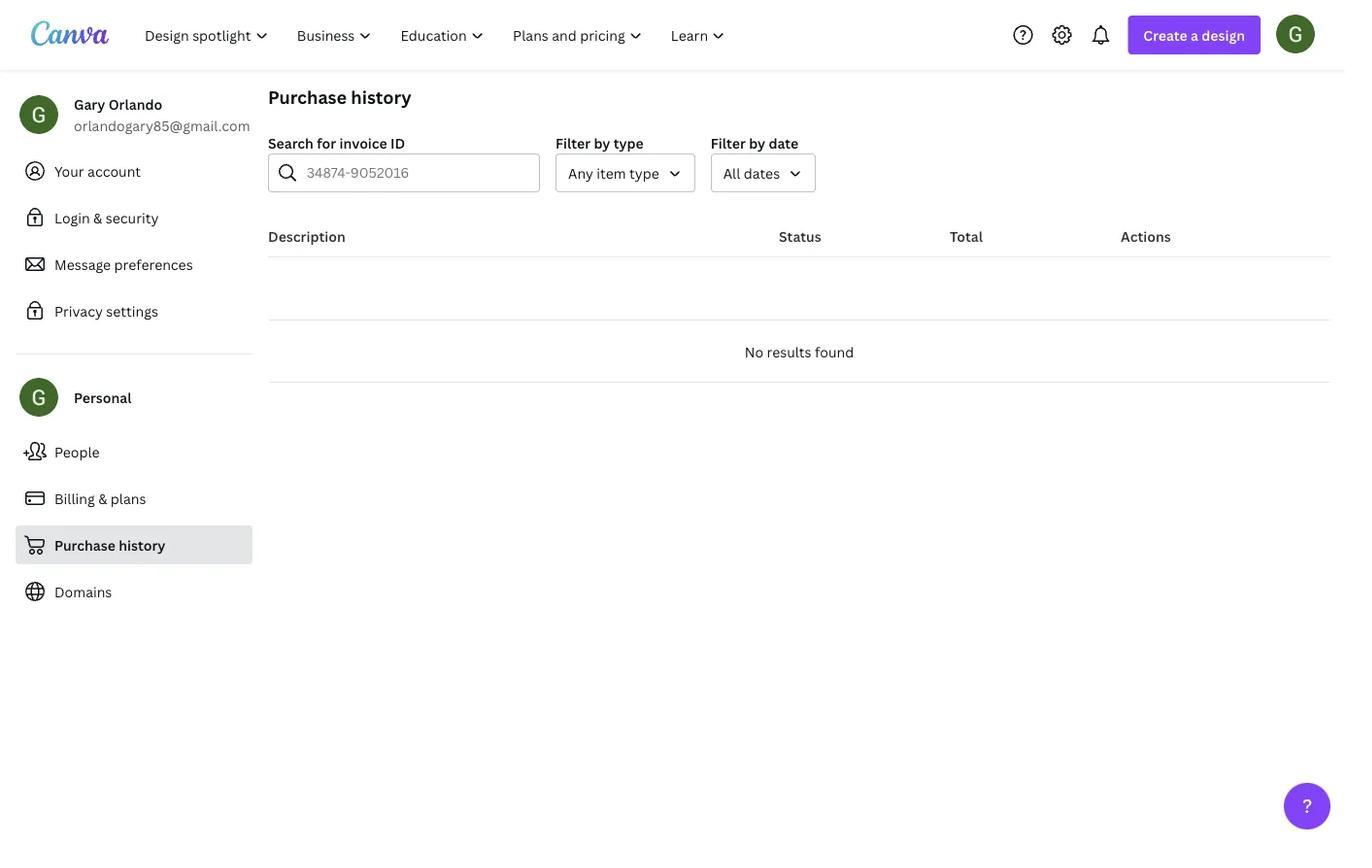 Task type: vqa. For each thing, say whether or not it's contained in the screenshot.
the offer.
no



Task type: locate. For each thing, give the bounding box(es) containing it.
security
[[106, 208, 159, 227]]

found
[[815, 342, 854, 361]]

gary
[[74, 95, 105, 113]]

0 horizontal spatial purchase
[[54, 536, 115, 554]]

purchase up domains
[[54, 536, 115, 554]]

your
[[54, 162, 84, 180]]

orlando
[[108, 95, 162, 113]]

all
[[724, 164, 741, 182]]

by for type
[[594, 134, 610, 152]]

purchase history up "search for invoice id"
[[268, 85, 412, 109]]

All dates button
[[711, 154, 816, 192]]

orlandogary85@gmail.com
[[74, 116, 250, 135]]

0 horizontal spatial filter
[[556, 134, 591, 152]]

purchase up search
[[268, 85, 347, 109]]

design
[[1202, 26, 1246, 44]]

filter up any
[[556, 134, 591, 152]]

purchase history down billing & plans
[[54, 536, 166, 554]]

domains
[[54, 582, 112, 601]]

1 by from the left
[[594, 134, 610, 152]]

type up the any item type button
[[614, 134, 644, 152]]

1 horizontal spatial by
[[749, 134, 766, 152]]

search for invoice id
[[268, 134, 405, 152]]

domains link
[[16, 572, 253, 611]]

login & security
[[54, 208, 159, 227]]

& left plans
[[98, 489, 107, 508]]

0 vertical spatial type
[[614, 134, 644, 152]]

item
[[597, 164, 626, 182]]

type
[[614, 134, 644, 152], [630, 164, 660, 182]]

no results found
[[745, 342, 854, 361]]

history down the billing & plans link
[[119, 536, 166, 554]]

0 vertical spatial &
[[93, 208, 102, 227]]

purchase
[[268, 85, 347, 109], [54, 536, 115, 554]]

1 vertical spatial type
[[630, 164, 660, 182]]

any
[[568, 164, 594, 182]]

people link
[[16, 432, 253, 471]]

2 filter from the left
[[711, 134, 746, 152]]

history up the id
[[351, 85, 412, 109]]

by up item
[[594, 134, 610, 152]]

filter
[[556, 134, 591, 152], [711, 134, 746, 152]]

invoice
[[340, 134, 387, 152]]

1 horizontal spatial purchase history
[[268, 85, 412, 109]]

history
[[351, 85, 412, 109], [119, 536, 166, 554]]

total
[[950, 227, 983, 245]]

1 vertical spatial purchase history
[[54, 536, 166, 554]]

description
[[268, 227, 346, 245]]

create
[[1144, 26, 1188, 44]]

1 horizontal spatial filter
[[711, 134, 746, 152]]

& right login
[[93, 208, 102, 227]]

message preferences link
[[16, 245, 253, 284]]

id
[[391, 134, 405, 152]]

1 vertical spatial &
[[98, 489, 107, 508]]

by left date
[[749, 134, 766, 152]]

account
[[88, 162, 141, 180]]

gary orlando orlandogary85@gmail.com
[[74, 95, 250, 135]]

1 vertical spatial purchase
[[54, 536, 115, 554]]

purchase history
[[268, 85, 412, 109], [54, 536, 166, 554]]

filter up all
[[711, 134, 746, 152]]

filter for filter by date
[[711, 134, 746, 152]]

personal
[[74, 388, 132, 407]]

1 filter from the left
[[556, 134, 591, 152]]

0 horizontal spatial by
[[594, 134, 610, 152]]

dates
[[744, 164, 780, 182]]

your account link
[[16, 152, 253, 190]]

any item type
[[568, 164, 660, 182]]

purchase history link
[[16, 526, 253, 564]]

privacy settings link
[[16, 291, 253, 330]]

0 vertical spatial history
[[351, 85, 412, 109]]

settings
[[106, 302, 158, 320]]

1 horizontal spatial history
[[351, 85, 412, 109]]

search
[[268, 134, 314, 152]]

2 by from the left
[[749, 134, 766, 152]]

billing & plans
[[54, 489, 146, 508]]

message preferences
[[54, 255, 193, 273]]

type inside the any item type button
[[630, 164, 660, 182]]

0 vertical spatial purchase history
[[268, 85, 412, 109]]

type right item
[[630, 164, 660, 182]]

create a design button
[[1128, 16, 1261, 54]]

0 vertical spatial purchase
[[268, 85, 347, 109]]

0 horizontal spatial history
[[119, 536, 166, 554]]

gary orlando image
[[1277, 14, 1315, 53]]

&
[[93, 208, 102, 227], [98, 489, 107, 508]]

by
[[594, 134, 610, 152], [749, 134, 766, 152]]

1 horizontal spatial purchase
[[268, 85, 347, 109]]

date
[[769, 134, 799, 152]]



Task type: describe. For each thing, give the bounding box(es) containing it.
type for filter by type
[[614, 134, 644, 152]]

login & security link
[[16, 198, 253, 237]]

Any item type button
[[556, 154, 695, 192]]

filter by date
[[711, 134, 799, 152]]

no
[[745, 342, 764, 361]]

filter by type
[[556, 134, 644, 152]]

billing
[[54, 489, 95, 508]]

people
[[54, 443, 100, 461]]

1 vertical spatial history
[[119, 536, 166, 554]]

filter for filter by type
[[556, 134, 591, 152]]

type for any item type
[[630, 164, 660, 182]]

plans
[[111, 489, 146, 508]]

Search for invoice ID text field
[[307, 154, 528, 191]]

your account
[[54, 162, 141, 180]]

0 horizontal spatial purchase history
[[54, 536, 166, 554]]

all dates
[[724, 164, 780, 182]]

billing & plans link
[[16, 479, 253, 518]]

for
[[317, 134, 336, 152]]

privacy settings
[[54, 302, 158, 320]]

by for date
[[749, 134, 766, 152]]

a
[[1191, 26, 1199, 44]]

login
[[54, 208, 90, 227]]

& for billing
[[98, 489, 107, 508]]

message
[[54, 255, 111, 273]]

& for login
[[93, 208, 102, 227]]

preferences
[[114, 255, 193, 273]]

actions
[[1121, 227, 1171, 245]]

privacy
[[54, 302, 103, 320]]

top level navigation element
[[132, 16, 742, 54]]

status
[[779, 227, 822, 245]]

create a design
[[1144, 26, 1246, 44]]

results
[[767, 342, 812, 361]]



